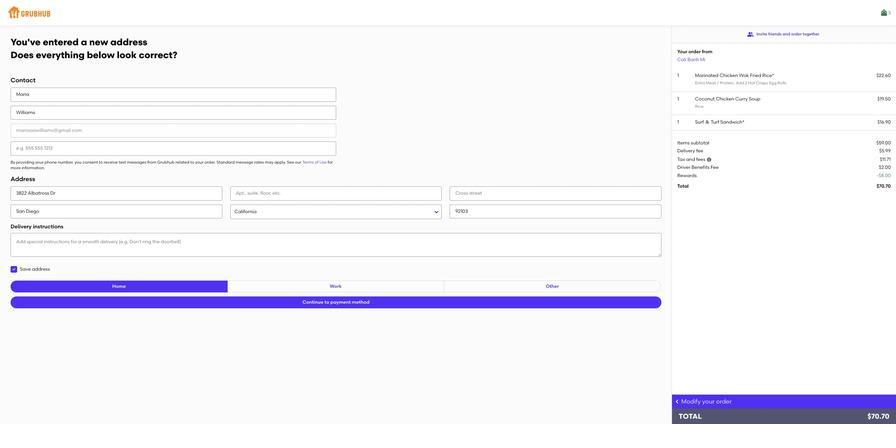 Task type: locate. For each thing, give the bounding box(es) containing it.
$5.99
[[880, 148, 891, 154]]

text
[[119, 160, 126, 165]]

total down rewards
[[678, 184, 689, 189]]

fee
[[697, 148, 704, 154]]

your left order.
[[195, 160, 204, 165]]

1 left coconut
[[678, 96, 679, 102]]

1 up items
[[678, 120, 679, 125]]

by providing your phone number, you consent to receive text messages from grubhub related to your order. standard message rates may apply. see our terms of use
[[11, 160, 327, 165]]

items subtotal
[[678, 140, 710, 146]]

coconut chicken curry soup
[[696, 96, 761, 102]]

order inside button
[[792, 32, 802, 37]]

order right modify
[[717, 399, 732, 406]]

total
[[678, 184, 689, 189], [679, 413, 702, 421]]

0 vertical spatial chicken
[[720, 73, 738, 78]]

1 vertical spatial delivery
[[11, 224, 32, 230]]

1 down cali
[[678, 73, 679, 78]]

number,
[[58, 160, 74, 165]]

0 horizontal spatial order
[[689, 49, 701, 55]]

work
[[330, 284, 342, 290]]

mi
[[701, 57, 706, 62]]

$19.50 rice
[[696, 96, 891, 109]]

contact
[[11, 77, 36, 84]]

1 for marinated chicken wok fried rice*
[[678, 73, 679, 78]]

1 vertical spatial $70.70
[[868, 413, 890, 421]]

driver benefits fee
[[678, 165, 719, 171]]

people icon image
[[748, 31, 754, 38]]

0 vertical spatial address
[[110, 36, 147, 48]]

from up mi at right
[[702, 49, 713, 55]]

1 horizontal spatial and
[[783, 32, 791, 37]]

First name text field
[[11, 88, 336, 102]]

by
[[11, 160, 15, 165]]

your right modify
[[703, 399, 715, 406]]

svg image right "fees"
[[707, 157, 712, 163]]

0 horizontal spatial delivery
[[11, 224, 32, 230]]

you've
[[11, 36, 41, 48]]

may
[[265, 160, 274, 165]]

chicken
[[720, 73, 738, 78], [716, 96, 735, 102]]

tax
[[678, 157, 686, 163]]

coconut
[[696, 96, 715, 102]]

rice
[[696, 104, 704, 109]]

＆
[[706, 120, 710, 125]]

Last name text field
[[11, 106, 336, 120]]

to
[[99, 160, 103, 165], [190, 160, 194, 165], [325, 300, 329, 306]]

1 horizontal spatial from
[[702, 49, 713, 55]]

2 horizontal spatial your
[[703, 399, 715, 406]]

1 vertical spatial chicken
[[716, 96, 735, 102]]

address
[[110, 36, 147, 48], [32, 267, 50, 273]]

order left together
[[792, 32, 802, 37]]

entered
[[43, 36, 79, 48]]

and right friends
[[783, 32, 791, 37]]

total down modify
[[679, 413, 702, 421]]

delivery
[[678, 148, 696, 154], [11, 224, 32, 230]]

1 vertical spatial order
[[689, 49, 701, 55]]

0 vertical spatial delivery
[[678, 148, 696, 154]]

1 horizontal spatial address
[[110, 36, 147, 48]]

1 horizontal spatial svg image
[[707, 157, 712, 163]]

payment
[[331, 300, 351, 306]]

chicken down protein
[[716, 96, 735, 102]]

delivery left instructions
[[11, 224, 32, 230]]

grubhub
[[157, 160, 175, 165]]

chicken for coconut
[[716, 96, 735, 102]]

1 vertical spatial 1
[[678, 96, 679, 102]]

$70.70
[[877, 184, 891, 189], [868, 413, 890, 421]]

address up look on the top of page
[[110, 36, 147, 48]]

from
[[702, 49, 713, 55], [147, 160, 156, 165]]

crispy
[[757, 81, 769, 85]]

our
[[295, 160, 302, 165]]

2 horizontal spatial order
[[792, 32, 802, 37]]

$22.60 extra meat / protein add 2 hot crispy egg rolls
[[696, 73, 891, 85]]

1 horizontal spatial order
[[717, 399, 732, 406]]

Cross street text field
[[450, 187, 662, 201]]

to right the related
[[190, 160, 194, 165]]

1 horizontal spatial delivery
[[678, 148, 696, 154]]

0 horizontal spatial and
[[687, 157, 696, 163]]

3 button
[[881, 7, 891, 19]]

0 horizontal spatial svg image
[[12, 268, 16, 272]]

2 1 from the top
[[678, 96, 679, 102]]

Address 1 text field
[[11, 187, 222, 201]]

cali banh mi link
[[678, 57, 706, 62]]

$2.00
[[880, 165, 891, 171]]

everything
[[36, 49, 85, 61]]

for more information.
[[11, 160, 333, 171]]

and inside button
[[783, 32, 791, 37]]

Zip text field
[[450, 205, 662, 219]]

1 vertical spatial from
[[147, 160, 156, 165]]

svg image left save
[[12, 268, 16, 272]]

other
[[546, 284, 559, 290]]

2
[[745, 81, 748, 85]]

order up banh
[[689, 49, 701, 55]]

messages
[[127, 160, 146, 165]]

delivery down items
[[678, 148, 696, 154]]

$8.00
[[879, 173, 891, 179]]

0 vertical spatial and
[[783, 32, 791, 37]]

save
[[20, 267, 31, 273]]

from inside the your order from cali banh mi
[[702, 49, 713, 55]]

City text field
[[11, 205, 222, 219]]

0 vertical spatial svg image
[[707, 157, 712, 163]]

3 1 from the top
[[678, 120, 679, 125]]

1 vertical spatial svg image
[[12, 268, 16, 272]]

subtotal
[[691, 140, 710, 146]]

more
[[11, 166, 21, 171]]

and down delivery fee
[[687, 157, 696, 163]]

information.
[[22, 166, 45, 171]]

1 1 from the top
[[678, 73, 679, 78]]

address right save
[[32, 267, 50, 273]]

save address
[[20, 267, 50, 273]]

svg image
[[707, 157, 712, 163], [12, 268, 16, 272]]

modify
[[682, 399, 701, 406]]

$22.60
[[877, 73, 891, 78]]

1 horizontal spatial your
[[195, 160, 204, 165]]

marinated
[[696, 73, 719, 78]]

look
[[117, 49, 137, 61]]

Delivery instructions text field
[[11, 234, 662, 257]]

2 horizontal spatial to
[[325, 300, 329, 306]]

from left grubhub
[[147, 160, 156, 165]]

correct?
[[139, 49, 177, 61]]

0 vertical spatial from
[[702, 49, 713, 55]]

$11.71
[[881, 157, 891, 163]]

instructions
[[33, 224, 63, 230]]

1 for surf ＆ turf sandwich*
[[678, 120, 679, 125]]

address
[[11, 176, 35, 183]]

0 horizontal spatial to
[[99, 160, 103, 165]]

delivery fee
[[678, 148, 704, 154]]

terms
[[302, 160, 314, 165]]

related
[[176, 160, 189, 165]]

order inside the your order from cali banh mi
[[689, 49, 701, 55]]

your up information.
[[35, 160, 44, 165]]

1
[[678, 73, 679, 78], [678, 96, 679, 102], [678, 120, 679, 125]]

to left receive
[[99, 160, 103, 165]]

0 horizontal spatial your
[[35, 160, 44, 165]]

1 vertical spatial address
[[32, 267, 50, 273]]

to left payment
[[325, 300, 329, 306]]

and
[[783, 32, 791, 37], [687, 157, 696, 163]]

0 vertical spatial order
[[792, 32, 802, 37]]

2 vertical spatial 1
[[678, 120, 679, 125]]

0 vertical spatial 1
[[678, 73, 679, 78]]

wok
[[740, 73, 749, 78]]

0 vertical spatial $70.70
[[877, 184, 891, 189]]

chicken up protein
[[720, 73, 738, 78]]



Task type: describe. For each thing, give the bounding box(es) containing it.
method
[[352, 300, 370, 306]]

cali
[[678, 57, 687, 62]]

/
[[717, 81, 719, 85]]

invite friends and order together button
[[748, 28, 820, 40]]

1 horizontal spatial to
[[190, 160, 194, 165]]

of
[[315, 160, 319, 165]]

add
[[736, 81, 744, 85]]

rates
[[254, 160, 264, 165]]

delivery instructions
[[11, 224, 63, 230]]

your
[[678, 49, 688, 55]]

consent
[[83, 160, 98, 165]]

Phone telephone field
[[11, 142, 336, 156]]

you've entered a new address does everything below look correct?
[[11, 36, 177, 61]]

svg image
[[675, 400, 680, 405]]

continue to payment method button
[[11, 297, 662, 309]]

phone
[[45, 160, 57, 165]]

$59.00
[[877, 140, 891, 146]]

delivery for delivery fee
[[678, 148, 696, 154]]

chicken for marinated
[[720, 73, 738, 78]]

surf
[[696, 120, 704, 125]]

work button
[[227, 281, 444, 293]]

for
[[328, 160, 333, 165]]

$16.90
[[878, 120, 891, 125]]

curry
[[736, 96, 748, 102]]

0 horizontal spatial from
[[147, 160, 156, 165]]

sandwich*
[[721, 120, 745, 125]]

address inside you've entered a new address does everything below look correct?
[[110, 36, 147, 48]]

driver
[[678, 165, 691, 171]]

items
[[678, 140, 690, 146]]

rewards
[[678, 173, 697, 179]]

Email email field
[[11, 124, 336, 138]]

-$8.00
[[877, 173, 891, 179]]

2 vertical spatial order
[[717, 399, 732, 406]]

a
[[81, 36, 87, 48]]

continue to payment method
[[303, 300, 370, 306]]

providing
[[16, 160, 34, 165]]

fees
[[697, 157, 706, 163]]

rolls
[[778, 81, 787, 85]]

soup
[[749, 96, 761, 102]]

$19.50
[[878, 96, 891, 102]]

other button
[[444, 281, 661, 293]]

meat
[[706, 81, 716, 85]]

surf ＆ turf sandwich*
[[696, 120, 745, 125]]

tax and fees
[[678, 157, 706, 163]]

fried
[[751, 73, 762, 78]]

turf
[[711, 120, 720, 125]]

you
[[75, 160, 82, 165]]

rice*
[[763, 73, 775, 78]]

extra
[[696, 81, 706, 85]]

standard
[[217, 160, 235, 165]]

continue
[[303, 300, 324, 306]]

1 vertical spatial total
[[679, 413, 702, 421]]

terms of use link
[[302, 160, 327, 165]]

see
[[287, 160, 294, 165]]

main navigation navigation
[[0, 0, 897, 26]]

invite
[[757, 32, 768, 37]]

-
[[877, 173, 879, 179]]

order.
[[205, 160, 216, 165]]

delivery for delivery instructions
[[11, 224, 32, 230]]

3
[[889, 10, 891, 16]]

protein
[[720, 81, 734, 85]]

home button
[[11, 281, 228, 293]]

message
[[236, 160, 253, 165]]

Address 2 text field
[[230, 187, 442, 201]]

friends
[[769, 32, 782, 37]]

1 for coconut chicken curry soup
[[678, 96, 679, 102]]

to inside continue to payment method button
[[325, 300, 329, 306]]

invite friends and order together
[[757, 32, 820, 37]]

banh
[[688, 57, 700, 62]]

does
[[11, 49, 34, 61]]

1 vertical spatial and
[[687, 157, 696, 163]]

apply.
[[275, 160, 286, 165]]

new
[[89, 36, 108, 48]]

home
[[112, 284, 126, 290]]

together
[[803, 32, 820, 37]]

modify your order
[[682, 399, 732, 406]]

0 horizontal spatial address
[[32, 267, 50, 273]]

benefits
[[692, 165, 710, 171]]

fee
[[711, 165, 719, 171]]

0 vertical spatial total
[[678, 184, 689, 189]]

below
[[87, 49, 115, 61]]

receive
[[104, 160, 118, 165]]



Task type: vqa. For each thing, say whether or not it's contained in the screenshot.
the top AND
yes



